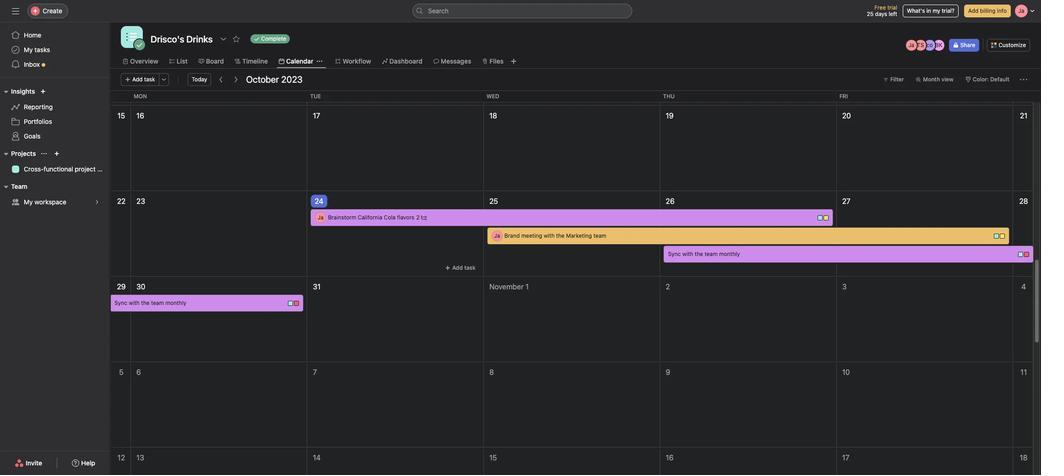 Task type: describe. For each thing, give the bounding box(es) containing it.
flavors
[[397, 214, 414, 221]]

invite
[[26, 460, 42, 467]]

5
[[119, 369, 124, 377]]

8
[[489, 369, 494, 377]]

see details, my workspace image
[[94, 200, 100, 205]]

21
[[1020, 112, 1028, 120]]

0 horizontal spatial team
[[151, 300, 164, 307]]

0 vertical spatial task
[[144, 76, 155, 83]]

9
[[666, 369, 670, 377]]

month view button
[[912, 73, 958, 86]]

messages
[[441, 57, 471, 65]]

dashboard
[[389, 57, 423, 65]]

today button
[[188, 73, 211, 86]]

board
[[206, 57, 224, 65]]

thu
[[663, 93, 675, 100]]

color: default button
[[961, 73, 1014, 86]]

left
[[889, 11, 897, 17]]

marketing
[[566, 233, 592, 239]]

functional
[[44, 165, 73, 173]]

next month image
[[232, 76, 240, 83]]

2 horizontal spatial team
[[705, 251, 718, 258]]

cola
[[384, 214, 396, 221]]

filter
[[890, 76, 904, 83]]

30
[[136, 283, 145, 291]]

filter button
[[879, 73, 908, 86]]

timeline link
[[235, 56, 268, 66]]

search
[[428, 7, 449, 15]]

0 vertical spatial with
[[544, 233, 555, 239]]

add billing info button
[[964, 5, 1011, 17]]

list link
[[169, 56, 188, 66]]

1 horizontal spatial 18
[[1020, 454, 1028, 462]]

in
[[927, 7, 931, 14]]

0 vertical spatial add task button
[[121, 73, 159, 86]]

brand
[[504, 233, 520, 239]]

customize
[[999, 42, 1026, 49]]

teams element
[[0, 179, 110, 212]]

add tab image
[[510, 58, 517, 65]]

ts
[[917, 42, 924, 49]]

search list box
[[413, 4, 632, 18]]

help button
[[66, 456, 101, 472]]

my tasks link
[[5, 43, 104, 57]]

2 vertical spatial with
[[129, 300, 140, 307]]

projects
[[11, 150, 36, 158]]

timeline
[[242, 57, 268, 65]]

1 horizontal spatial add
[[452, 265, 463, 272]]

invite button
[[9, 456, 48, 472]]

tue
[[310, 93, 321, 100]]

add billing info
[[968, 7, 1007, 14]]

0 vertical spatial add task
[[132, 76, 155, 83]]

2 vertical spatial ja
[[494, 233, 500, 239]]

1 vertical spatial ja
[[318, 214, 324, 221]]

brainstorm california cola flavors
[[328, 214, 414, 221]]

new project or portfolio image
[[54, 151, 60, 157]]

0 vertical spatial 17
[[313, 112, 320, 120]]

my workspace
[[24, 198, 66, 206]]

goals
[[24, 132, 41, 140]]

hide sidebar image
[[12, 7, 19, 15]]

0 vertical spatial monthly
[[719, 251, 740, 258]]

inbox
[[24, 60, 40, 68]]

0 horizontal spatial 15
[[118, 112, 125, 120]]

4
[[1022, 283, 1026, 291]]

november
[[489, 283, 524, 291]]

billing
[[980, 7, 996, 14]]

1 vertical spatial add task button
[[441, 262, 480, 275]]

project
[[75, 165, 96, 173]]

dashboard link
[[382, 56, 423, 66]]

insights button
[[0, 86, 35, 97]]

3
[[842, 283, 847, 291]]

files link
[[482, 56, 504, 66]]

what's in my trial?
[[907, 7, 955, 14]]

31
[[313, 283, 321, 291]]

previous month image
[[218, 76, 225, 83]]

1 horizontal spatial 2
[[666, 283, 670, 291]]

portfolios
[[24, 118, 52, 125]]

22
[[117, 197, 126, 206]]

co
[[927, 42, 933, 49]]

mon
[[134, 93, 147, 100]]

cross-functional project plan link
[[5, 162, 110, 177]]

reporting
[[24, 103, 53, 111]]

help
[[81, 460, 95, 467]]

default
[[990, 76, 1010, 83]]

29
[[117, 283, 126, 291]]

27
[[842, 197, 851, 206]]

my for my workspace
[[24, 198, 33, 206]]

what's
[[907, 7, 925, 14]]

calendar link
[[279, 56, 313, 66]]

california
[[358, 214, 382, 221]]

portfolios link
[[5, 114, 104, 129]]

october
[[246, 74, 279, 85]]

1 vertical spatial sync with the team monthly
[[114, 300, 186, 307]]

list
[[177, 57, 188, 65]]

november 1
[[489, 283, 529, 291]]

brainstorm
[[328, 214, 356, 221]]

customize button
[[987, 39, 1030, 52]]

inbox link
[[5, 57, 104, 72]]

add to starred image
[[232, 35, 240, 43]]

projects button
[[0, 148, 36, 159]]

fri
[[840, 93, 848, 100]]



Task type: locate. For each thing, give the bounding box(es) containing it.
home
[[24, 31, 41, 39]]

1 horizontal spatial 16
[[666, 454, 674, 462]]

my tasks
[[24, 46, 50, 54]]

my workspace link
[[5, 195, 104, 210]]

more actions image
[[1020, 76, 1027, 83], [161, 77, 167, 82]]

1 horizontal spatial monthly
[[719, 251, 740, 258]]

0 horizontal spatial add
[[132, 76, 143, 83]]

color:
[[973, 76, 989, 83]]

13
[[136, 454, 144, 462]]

1 vertical spatial sync
[[114, 300, 127, 307]]

2 horizontal spatial with
[[682, 251, 693, 258]]

0 vertical spatial 25
[[867, 11, 874, 17]]

october 2023
[[246, 74, 303, 85]]

new image
[[40, 89, 46, 94]]

ja left the ts
[[908, 42, 914, 49]]

0 vertical spatial add
[[968, 7, 979, 14]]

ja down 24
[[318, 214, 324, 221]]

0 vertical spatial 16
[[136, 112, 144, 120]]

my left "tasks"
[[24, 46, 33, 54]]

23
[[136, 197, 145, 206]]

brand meeting with the marketing team
[[504, 233, 606, 239]]

free
[[875, 4, 886, 11]]

26
[[666, 197, 675, 206]]

bk
[[935, 42, 943, 49]]

0 vertical spatial 2
[[416, 214, 420, 221]]

2 vertical spatial team
[[151, 300, 164, 307]]

16
[[136, 112, 144, 120], [666, 454, 674, 462]]

overview link
[[123, 56, 158, 66]]

insights element
[[0, 83, 110, 146]]

1 vertical spatial 2
[[666, 283, 670, 291]]

add inside button
[[968, 7, 979, 14]]

1 horizontal spatial add task
[[452, 265, 476, 272]]

14
[[313, 454, 321, 462]]

0 vertical spatial the
[[556, 233, 565, 239]]

1 horizontal spatial 17
[[842, 454, 850, 462]]

1 horizontal spatial add task button
[[441, 262, 480, 275]]

share
[[960, 42, 975, 49]]

0 horizontal spatial 2
[[416, 214, 420, 221]]

calendar
[[286, 57, 313, 65]]

0 horizontal spatial sync with the team monthly
[[114, 300, 186, 307]]

1 horizontal spatial team
[[594, 233, 606, 239]]

0 horizontal spatial monthly
[[166, 300, 186, 307]]

cross-
[[24, 165, 44, 173]]

month
[[923, 76, 940, 83]]

search button
[[413, 4, 632, 18]]

0 horizontal spatial with
[[129, 300, 140, 307]]

overview
[[130, 57, 158, 65]]

month view
[[923, 76, 954, 83]]

1 horizontal spatial task
[[464, 265, 476, 272]]

1 vertical spatial monthly
[[166, 300, 186, 307]]

1 vertical spatial with
[[682, 251, 693, 258]]

workspace
[[34, 198, 66, 206]]

team
[[11, 183, 27, 190]]

0 horizontal spatial more actions image
[[161, 77, 167, 82]]

0 horizontal spatial task
[[144, 76, 155, 83]]

free trial 25 days left
[[867, 4, 897, 17]]

1 vertical spatial add
[[132, 76, 143, 83]]

1 horizontal spatial ja
[[494, 233, 500, 239]]

0 vertical spatial sync with the team monthly
[[668, 251, 740, 258]]

0 vertical spatial team
[[594, 233, 606, 239]]

0 vertical spatial 15
[[118, 112, 125, 120]]

trial
[[888, 4, 897, 11]]

0 vertical spatial ja
[[908, 42, 914, 49]]

cross-functional project plan
[[24, 165, 110, 173]]

2 vertical spatial add
[[452, 265, 463, 272]]

plan
[[97, 165, 110, 173]]

leftcount image
[[421, 215, 427, 221]]

1 vertical spatial the
[[695, 251, 703, 258]]

2 vertical spatial the
[[141, 300, 150, 307]]

25
[[867, 11, 874, 17], [489, 197, 498, 206]]

19
[[666, 112, 674, 120]]

1 horizontal spatial 25
[[867, 11, 874, 17]]

workflow link
[[335, 56, 371, 66]]

show options image
[[220, 35, 227, 43]]

add task
[[132, 76, 155, 83], [452, 265, 476, 272]]

1 horizontal spatial with
[[544, 233, 555, 239]]

1 horizontal spatial sync
[[668, 251, 681, 258]]

info
[[997, 7, 1007, 14]]

6
[[136, 369, 141, 377]]

1 my from the top
[[24, 46, 33, 54]]

insights
[[11, 87, 35, 95]]

add task button
[[121, 73, 159, 86], [441, 262, 480, 275]]

messages link
[[434, 56, 471, 66]]

1 vertical spatial my
[[24, 198, 33, 206]]

0 horizontal spatial ja
[[318, 214, 324, 221]]

1 vertical spatial 17
[[842, 454, 850, 462]]

with
[[544, 233, 555, 239], [682, 251, 693, 258], [129, 300, 140, 307]]

sync
[[668, 251, 681, 258], [114, 300, 127, 307]]

tasks
[[34, 46, 50, 54]]

2 horizontal spatial ja
[[908, 42, 914, 49]]

1 vertical spatial team
[[705, 251, 718, 258]]

1 horizontal spatial more actions image
[[1020, 76, 1027, 83]]

1 vertical spatial 18
[[1020, 454, 1028, 462]]

board link
[[199, 56, 224, 66]]

1
[[526, 283, 529, 291]]

team
[[594, 233, 606, 239], [705, 251, 718, 258], [151, 300, 164, 307]]

my for my tasks
[[24, 46, 33, 54]]

share button
[[949, 39, 980, 52]]

25 inside free trial 25 days left
[[867, 11, 874, 17]]

today
[[192, 76, 207, 83]]

what's in my trial? button
[[903, 5, 959, 17]]

1 vertical spatial 16
[[666, 454, 674, 462]]

monthly
[[719, 251, 740, 258], [166, 300, 186, 307]]

2 horizontal spatial the
[[695, 251, 703, 258]]

1 vertical spatial add task
[[452, 265, 476, 272]]

1 vertical spatial 25
[[489, 197, 498, 206]]

0 horizontal spatial sync
[[114, 300, 127, 307]]

18
[[489, 112, 497, 120], [1020, 454, 1028, 462]]

0 horizontal spatial add task
[[132, 76, 155, 83]]

0 horizontal spatial 25
[[489, 197, 498, 206]]

show options, current sort, top image
[[41, 151, 47, 157]]

2
[[416, 214, 420, 221], [666, 283, 670, 291]]

1 horizontal spatial the
[[556, 233, 565, 239]]

2 horizontal spatial add
[[968, 7, 979, 14]]

0 horizontal spatial 17
[[313, 112, 320, 120]]

ja left brand at left
[[494, 233, 500, 239]]

0 horizontal spatial the
[[141, 300, 150, 307]]

list image
[[126, 32, 137, 43]]

0 vertical spatial my
[[24, 46, 33, 54]]

2023
[[281, 74, 303, 85]]

tab actions image
[[317, 59, 323, 64]]

wed
[[487, 93, 499, 100]]

2 my from the top
[[24, 198, 33, 206]]

color: default
[[973, 76, 1010, 83]]

0 horizontal spatial 16
[[136, 112, 144, 120]]

0 horizontal spatial add task button
[[121, 73, 159, 86]]

0 vertical spatial sync
[[668, 251, 681, 258]]

1 horizontal spatial sync with the team monthly
[[668, 251, 740, 258]]

my inside teams element
[[24, 198, 33, 206]]

my down 'team'
[[24, 198, 33, 206]]

my inside global element
[[24, 46, 33, 54]]

task
[[144, 76, 155, 83], [464, 265, 476, 272]]

11
[[1021, 369, 1027, 377]]

1 vertical spatial 15
[[489, 454, 497, 462]]

workflow
[[343, 57, 371, 65]]

1 horizontal spatial 15
[[489, 454, 497, 462]]

0 vertical spatial 18
[[489, 112, 497, 120]]

projects element
[[0, 146, 110, 179]]

None text field
[[148, 31, 215, 47]]

10
[[842, 369, 850, 377]]

global element
[[0, 22, 110, 77]]

meeting
[[521, 233, 542, 239]]

trial?
[[942, 7, 955, 14]]

28
[[1019, 197, 1028, 206]]

1 vertical spatial task
[[464, 265, 476, 272]]

complete
[[261, 35, 286, 42]]

home link
[[5, 28, 104, 43]]

0 horizontal spatial 18
[[489, 112, 497, 120]]

7
[[313, 369, 317, 377]]

view
[[942, 76, 954, 83]]

reporting link
[[5, 100, 104, 114]]



Task type: vqa. For each thing, say whether or not it's contained in the screenshot.
FEEDBACK
no



